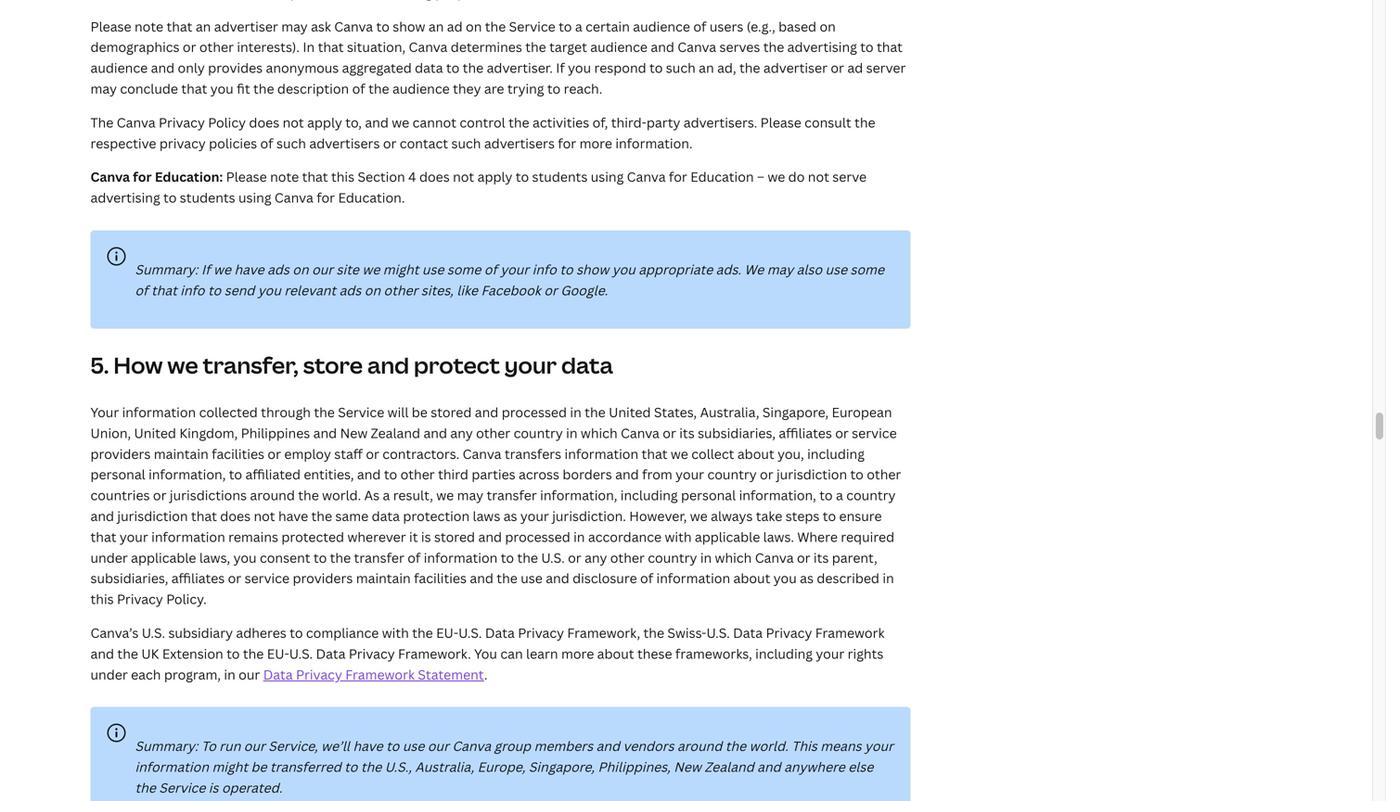 Task type: describe. For each thing, give the bounding box(es) containing it.
this inside your information collected through the service will be stored and processed in the united states, australia, singapore, european union, united kingdom, philippines and new zealand and any other country in which canva or its subsidiaries, affiliates or service providers maintain facilities or employ staff or contractors. canva transfers information that we collect about you, including personal information, to affiliated entities, and to other third parties across borders and from your country or jurisdiction to other countries or jurisdictions around the world. as a result, we may transfer information, including personal information, to a country and jurisdiction that does not have the same data protection laws as your jurisdiction. however, we always take steps to ensure that your information remains protected wherever it is stored and processed in accordance with applicable laws. where required under applicable laws, you consent to the transfer of information to the u.s. or any other country in which canva or its parent, subsidiaries, affiliates or service providers maintain facilities and the use and disclosure of information about you as described in this privacy policy.
[[90, 591, 114, 608]]

they
[[453, 80, 481, 97]]

1 vertical spatial stored
[[434, 528, 475, 546]]

not down 'the canva privacy policy does not apply to, and we cannot control the activities of, third-party advertisers. please consult the respective privacy policies of such advertisers or contact such advertisers for more information.'
[[453, 168, 474, 186]]

0 horizontal spatial personal
[[90, 466, 145, 484]]

determines
[[451, 38, 522, 56]]

canva up situation,
[[334, 17, 373, 35]]

canva inside 'the canva privacy policy does not apply to, and we cannot control the activities of, third-party advertisers. please consult the respective privacy policies of such advertisers or contact such advertisers for more information.'
[[117, 114, 156, 131]]

0 horizontal spatial providers
[[90, 445, 151, 463]]

0 vertical spatial affiliates
[[779, 424, 832, 442]]

2 horizontal spatial a
[[836, 487, 843, 504]]

or down states,
[[663, 424, 676, 442]]

countries
[[90, 487, 150, 504]]

laws
[[473, 508, 500, 525]]

other down contractors.
[[400, 466, 435, 484]]

your inside summary: to run our service, we'll have to use our canva group members and vendors around the world. this means your information might be transferred to the u.s., australia, europe, singapore, philippines, new zealand and anywhere else the service is operated.
[[865, 738, 893, 755]]

new inside your information collected through the service will be stored and processed in the united states, australia, singapore, european union, united kingdom, philippines and new zealand and any other country in which canva or its subsidiaries, affiliates or service providers maintain facilities or employ staff or contractors. canva transfers information that we collect about you, including personal information, to affiliated entities, and to other third parties across borders and from your country or jurisdiction to other countries or jurisdictions around the world. as a result, we may transfer information, including personal information, to a country and jurisdiction that does not have the same data protection laws as your jurisdiction. however, we always take steps to ensure that your information remains protected wherever it is stored and processed in accordance with applicable laws. where required under applicable laws, you consent to the transfer of information to the u.s. or any other country in which canva or its parent, subsidiaries, affiliates or service providers maintain facilities and the use and disclosure of information about you as described in this privacy policy.
[[340, 424, 368, 442]]

2 horizontal spatial an
[[699, 59, 714, 77]]

or up disclosure
[[568, 549, 581, 567]]

section
[[358, 168, 405, 186]]

0 vertical spatial jurisdiction
[[777, 466, 847, 484]]

your down countries
[[120, 528, 148, 546]]

to down protected
[[314, 549, 327, 567]]

0 vertical spatial which
[[581, 424, 618, 442]]

1 horizontal spatial service
[[852, 424, 897, 442]]

canva right situation,
[[409, 38, 448, 56]]

for down respective
[[133, 168, 152, 186]]

1 horizontal spatial ad
[[847, 59, 863, 77]]

this
[[792, 738, 817, 755]]

education
[[691, 168, 754, 186]]

please inside 'the canva privacy policy does not apply to, and we cannot control the activities of, third-party advertisers. please consult the respective privacy policies of such advertisers or contact such advertisers for more information.'
[[761, 114, 801, 131]]

can
[[500, 645, 523, 663]]

information down protection
[[424, 549, 498, 567]]

that down only
[[181, 80, 207, 97]]

singapore, inside your information collected through the service will be stored and processed in the united states, australia, singapore, european union, united kingdom, philippines and new zealand and any other country in which canva or its subsidiaries, affiliates or service providers maintain facilities or employ staff or contractors. canva transfers information that we collect about you, including personal information, to affiliated entities, and to other third parties across borders and from your country or jurisdiction to other countries or jurisdictions around the world. as a result, we may transfer information, including personal information, to a country and jurisdiction that does not have the same data protection laws as your jurisdiction. however, we always take steps to ensure that your information remains protected wherever it is stored and processed in accordance with applicable laws. where required under applicable laws, you consent to the transfer of information to the u.s. or any other country in which canva or its parent, subsidiaries, affiliates or service providers maintain facilities and the use and disclosure of information about you as described in this privacy policy.
[[763, 404, 829, 421]]

like
[[457, 282, 478, 299]]

0 horizontal spatial united
[[134, 424, 176, 442]]

ads.
[[716, 261, 741, 278]]

may up the
[[90, 80, 117, 97]]

0 vertical spatial about
[[738, 445, 775, 463]]

you down laws.
[[774, 570, 797, 588]]

1 vertical spatial maintain
[[356, 570, 411, 588]]

0 horizontal spatial framework
[[345, 666, 415, 684]]

you up the reach.
[[568, 59, 591, 77]]

protected
[[281, 528, 344, 546]]

you right send
[[258, 282, 281, 299]]

to up situation,
[[376, 17, 390, 35]]

or right staff
[[366, 445, 379, 463]]

other inside summary: if we have ads on our site we might use some of your info to show you appropriate ads. we may also use some of that info to send you relevant ads on other sites, like facebook or google.
[[384, 282, 418, 299]]

that down countries
[[90, 528, 116, 546]]

based
[[779, 17, 817, 35]]

party
[[647, 114, 680, 131]]

1 horizontal spatial facilities
[[414, 570, 467, 588]]

always
[[711, 508, 753, 525]]

u.s. inside your information collected through the service will be stored and processed in the united states, australia, singapore, european union, united kingdom, philippines and new zealand and any other country in which canva or its subsidiaries, affiliates or service providers maintain facilities or employ staff or contractors. canva transfers information that we collect about you, including personal information, to affiliated entities, and to other third parties across borders and from your country or jurisdiction to other countries or jurisdictions around the world. as a result, we may transfer information, including personal information, to a country and jurisdiction that does not have the same data protection laws as your jurisdiction. however, we always take steps to ensure that your information remains protected wherever it is stored and processed in accordance with applicable laws. where required under applicable laws, you consent to the transfer of information to the u.s. or any other country in which canva or its parent, subsidiaries, affiliates or service providers maintain facilities and the use and disclosure of information about you as described in this privacy policy.
[[541, 549, 565, 567]]

as
[[364, 487, 380, 504]]

country down however,
[[648, 549, 697, 567]]

entities,
[[304, 466, 354, 484]]

use inside summary: to run our service, we'll have to use our canva group members and vendors around the world. this means your information might be transferred to the u.s., australia, europe, singapore, philippines, new zealand and anywhere else the service is operated.
[[403, 738, 424, 755]]

privacy
[[159, 134, 206, 152]]

to up steps
[[820, 487, 833, 504]]

0 horizontal spatial information,
[[149, 466, 226, 484]]

1 advertisers from the left
[[309, 134, 380, 152]]

or up only
[[183, 38, 196, 56]]

for down information.
[[669, 168, 687, 186]]

and inside canva's u.s. subsidiary adheres to compliance with the eu-u.s. data privacy framework, the swiss-u.s. data privacy framework and the uk extension to the eu-u.s. data privacy framework. you can learn more about these frameworks, including your rights under each program, in our
[[90, 645, 114, 663]]

that up only
[[167, 17, 192, 35]]

audience down demographics at left top
[[90, 59, 148, 77]]

to down parties
[[501, 549, 514, 567]]

learn
[[526, 645, 558, 663]]

canva's
[[90, 624, 139, 642]]

affiliated
[[245, 466, 301, 484]]

consult
[[805, 114, 851, 131]]

apply inside 'the canva privacy policy does not apply to, and we cannot control the activities of, third-party advertisers. please consult the respective privacy policies of such advertisers or contact such advertisers for more information.'
[[307, 114, 342, 131]]

these
[[637, 645, 672, 663]]

swiss-
[[668, 624, 707, 642]]

data privacy framework statement .
[[263, 666, 488, 684]]

canva up parties
[[463, 445, 502, 463]]

to down "adheres"
[[226, 645, 240, 663]]

0 vertical spatial using
[[591, 168, 624, 186]]

0 vertical spatial students
[[532, 168, 588, 186]]

you left appropriate
[[612, 261, 635, 278]]

european
[[832, 404, 892, 421]]

0 horizontal spatial its
[[679, 424, 695, 442]]

1 horizontal spatial united
[[609, 404, 651, 421]]

that down the jurisdictions
[[191, 508, 217, 525]]

wherever
[[347, 528, 406, 546]]

if inside summary: if we have ads on our site we might use some of your info to show you appropriate ads. we may also use some of that info to send you relevant ads on other sites, like facebook or google.
[[201, 261, 210, 278]]

u.s.,
[[385, 759, 412, 776]]

or up take
[[760, 466, 774, 484]]

1 vertical spatial service
[[245, 570, 290, 588]]

that right 'in'
[[318, 38, 344, 56]]

canva inside summary: to run our service, we'll have to use our canva group members and vendors around the world. this means your information might be transferred to the u.s., australia, europe, singapore, philippines, new zealand and anywhere else the service is operated.
[[452, 738, 491, 755]]

data inside your information collected through the service will be stored and processed in the united states, australia, singapore, european union, united kingdom, philippines and new zealand and any other country in which canva or its subsidiaries, affiliates or service providers maintain facilities or employ staff or contractors. canva transfers information that we collect about you, including personal information, to affiliated entities, and to other third parties across borders and from your country or jurisdiction to other countries or jurisdictions around the world. as a result, we may transfer information, including personal information, to a country and jurisdiction that does not have the same data protection laws as your jurisdiction. however, we always take steps to ensure that your information remains protected wherever it is stored and processed in accordance with applicable laws. where required under applicable laws, you consent to the transfer of information to the u.s. or any other country in which canva or its parent, subsidiaries, affiliates or service providers maintain facilities and the use and disclosure of information about you as described in this privacy policy.
[[372, 508, 400, 525]]

situation,
[[347, 38, 406, 56]]

around inside summary: to run our service, we'll have to use our canva group members and vendors around the world. this means your information might be transferred to the u.s., australia, europe, singapore, philippines, new zealand and anywhere else the service is operated.
[[677, 738, 722, 755]]

might inside summary: to run our service, we'll have to use our canva group members and vendors around the world. this means your information might be transferred to the u.s., australia, europe, singapore, philippines, new zealand and anywhere else the service is operated.
[[212, 759, 248, 776]]

conclude
[[120, 80, 178, 97]]

your down across
[[520, 508, 549, 525]]

show inside "please note that an advertiser may ask canva to show an ad on the service to a certain audience of users (e.g., based on demographics or other interests). in that situation, canva determines the target audience and canva serves the advertising to that audience and only provides anonymous aggregated data to the advertiser. if you respond to such an ad, the advertiser or ad server may conclude that you fit the description of the audience they are trying to reach."
[[393, 17, 425, 35]]

new inside summary: to run our service, we'll have to use our canva group members and vendors around the world. this means your information might be transferred to the u.s., australia, europe, singapore, philippines, new zealand and anywhere else the service is operated.
[[674, 759, 701, 776]]

extension
[[162, 645, 223, 663]]

described
[[817, 570, 880, 588]]

0 horizontal spatial an
[[196, 17, 211, 35]]

have inside summary: if we have ads on our site we might use some of your info to show you appropriate ads. we may also use some of that info to send you relevant ads on other sites, like facebook or google.
[[234, 261, 264, 278]]

service inside summary: to run our service, we'll have to use our canva group members and vendors around the world. this means your information might be transferred to the u.s., australia, europe, singapore, philippines, new zealand and anywhere else the service is operated.
[[159, 779, 205, 797]]

and inside 'the canva privacy policy does not apply to, and we cannot control the activities of, third-party advertisers. please consult the respective privacy policies of such advertisers or contact such advertisers for more information.'
[[365, 114, 389, 131]]

including inside canva's u.s. subsidiary adheres to compliance with the eu-u.s. data privacy framework, the swiss-u.s. data privacy framework and the uk extension to the eu-u.s. data privacy framework. you can learn more about these frameworks, including your rights under each program, in our
[[755, 645, 813, 663]]

your inside canva's u.s. subsidiary adheres to compliance with the eu-u.s. data privacy framework, the swiss-u.s. data privacy framework and the uk extension to the eu-u.s. data privacy framework. you can learn more about these frameworks, including your rights under each program, in our
[[816, 645, 845, 663]]

trying
[[507, 80, 544, 97]]

audience up cannot
[[392, 80, 450, 97]]

0 vertical spatial ad
[[447, 17, 463, 35]]

0 vertical spatial any
[[450, 424, 473, 442]]

our right run
[[244, 738, 265, 755]]

please note that an advertiser may ask canva to show an ad on the service to a certain audience of users (e.g., based on demographics or other interests). in that situation, canva determines the target audience and canva serves the advertising to that audience and only provides anonymous aggregated data to the advertiser. if you respond to such an ad, the advertiser or ad server may conclude that you fit the description of the audience they are trying to reach.
[[90, 17, 906, 97]]

to,
[[345, 114, 362, 131]]

canva down information.
[[627, 168, 666, 186]]

0 horizontal spatial ads
[[267, 261, 289, 278]]

education.
[[338, 189, 405, 207]]

information up laws,
[[151, 528, 225, 546]]

privacy inside 'the canva privacy policy does not apply to, and we cannot control the activities of, third-party advertisers. please consult the respective privacy policies of such advertisers or contact such advertisers for more information.'
[[159, 114, 205, 131]]

fit
[[237, 80, 250, 97]]

cannot
[[413, 114, 457, 131]]

laws.
[[763, 528, 794, 546]]

serves
[[720, 38, 760, 56]]

respond
[[594, 59, 646, 77]]

1 some from the left
[[447, 261, 481, 278]]

other up ensure
[[867, 466, 901, 484]]

remains
[[228, 528, 278, 546]]

australia, inside your information collected through the service will be stored and processed in the united states, australia, singapore, european union, united kingdom, philippines and new zealand and any other country in which canva or its subsidiaries, affiliates or service providers maintain facilities or employ staff or contractors. canva transfers information that we collect about you, including personal information, to affiliated entities, and to other third parties across borders and from your country or jurisdiction to other countries or jurisdictions around the world. as a result, we may transfer information, including personal information, to a country and jurisdiction that does not have the same data protection laws as your jurisdiction. however, we always take steps to ensure that your information remains protected wherever it is stored and processed in accordance with applicable laws. where required under applicable laws, you consent to the transfer of information to the u.s. or any other country in which canva or its parent, subsidiaries, affiliates or service providers maintain facilities and the use and disclosure of information about you as described in this privacy policy.
[[700, 404, 759, 421]]

data down compliance
[[316, 645, 346, 663]]

1 horizontal spatial ads
[[339, 282, 361, 299]]

privacy inside your information collected through the service will be stored and processed in the united states, australia, singapore, european union, united kingdom, philippines and new zealand and any other country in which canva or its subsidiaries, affiliates or service providers maintain facilities or employ staff or contractors. canva transfers information that we collect about you, including personal information, to affiliated entities, and to other third parties across borders and from your country or jurisdiction to other countries or jurisdictions around the world. as a result, we may transfer information, including personal information, to a country and jurisdiction that does not have the same data protection laws as your jurisdiction. however, we always take steps to ensure that your information remains protected wherever it is stored and processed in accordance with applicable laws. where required under applicable laws, you consent to the transfer of information to the u.s. or any other country in which canva or its parent, subsidiaries, affiliates or service providers maintain facilities and the use and disclosure of information about you as described in this privacy policy.
[[117, 591, 163, 608]]

same
[[335, 508, 369, 525]]

0 horizontal spatial applicable
[[131, 549, 196, 567]]

uk
[[141, 645, 159, 663]]

to up target
[[559, 17, 572, 35]]

we right how
[[167, 350, 198, 380]]

you down remains
[[233, 549, 257, 567]]

ad,
[[717, 59, 736, 77]]

canva left education.
[[275, 189, 313, 207]]

on up determines
[[466, 17, 482, 35]]

country down the collect
[[707, 466, 757, 484]]

europe,
[[478, 759, 526, 776]]

more inside 'the canva privacy policy does not apply to, and we cannot control the activities of, third-party advertisers. please consult the respective privacy policies of such advertisers or contact such advertisers for more information.'
[[580, 134, 612, 152]]

use right also
[[825, 261, 847, 278]]

1 vertical spatial its
[[814, 549, 829, 567]]

not right the do
[[808, 168, 829, 186]]

you left fit
[[210, 80, 234, 97]]

aggregated
[[342, 59, 412, 77]]

on up relevant
[[293, 261, 309, 278]]

of down aggregated
[[352, 80, 365, 97]]

protect
[[414, 350, 500, 380]]

note for canva
[[270, 168, 299, 186]]

we down third
[[436, 487, 454, 504]]

1 horizontal spatial information,
[[540, 487, 617, 504]]

0 vertical spatial processed
[[502, 404, 567, 421]]

serve
[[833, 168, 867, 186]]

may inside summary: if we have ads on our site we might use some of your info to show you appropriate ads. we may also use some of that info to send you relevant ads on other sites, like facebook or google.
[[767, 261, 793, 278]]

to right respond
[[650, 59, 663, 77]]

certain
[[586, 17, 630, 35]]

1 horizontal spatial advertiser
[[764, 59, 828, 77]]

be inside summary: to run our service, we'll have to use our canva group members and vendors around the world. this means your information might be transferred to the u.s., australia, europe, singapore, philippines, new zealand and anywhere else the service is operated.
[[251, 759, 267, 776]]

1 horizontal spatial an
[[429, 17, 444, 35]]

0 vertical spatial maintain
[[154, 445, 209, 463]]

information up swiss-
[[656, 570, 730, 588]]

0 horizontal spatial info
[[180, 282, 205, 299]]

0 horizontal spatial such
[[276, 134, 306, 152]]

to up the they
[[446, 59, 460, 77]]

control
[[460, 114, 505, 131]]

our down statement
[[428, 738, 449, 755]]

1 vertical spatial affiliates
[[171, 570, 225, 588]]

that up server
[[877, 38, 903, 56]]

of down it
[[408, 549, 421, 567]]

or down laws,
[[228, 570, 241, 588]]

1 vertical spatial processed
[[505, 528, 570, 546]]

1 vertical spatial any
[[585, 549, 607, 567]]

transferred
[[270, 759, 341, 776]]

we up from
[[671, 445, 688, 463]]

to left send
[[208, 282, 221, 299]]

u.s. up you
[[458, 624, 482, 642]]

statement
[[418, 666, 484, 684]]

not inside your information collected through the service will be stored and processed in the united states, australia, singapore, european union, united kingdom, philippines and new zealand and any other country in which canva or its subsidiaries, affiliates or service providers maintain facilities or employ staff or contractors. canva transfers information that we collect about you, including personal information, to affiliated entities, and to other third parties across borders and from your country or jurisdiction to other countries or jurisdictions around the world. as a result, we may transfer information, including personal information, to a country and jurisdiction that does not have the same data protection laws as your jurisdiction. however, we always take steps to ensure that your information remains protected wherever it is stored and processed in accordance with applicable laws. where required under applicable laws, you consent to the transfer of information to the u.s. or any other country in which canva or its parent, subsidiaries, affiliates or service providers maintain facilities and the use and disclosure of information about you as described in this privacy policy.
[[254, 508, 275, 525]]

framework inside canva's u.s. subsidiary adheres to compliance with the eu-u.s. data privacy framework, the swiss-u.s. data privacy framework and the uk extension to the eu-u.s. data privacy framework. you can learn more about these frameworks, including your rights under each program, in our
[[815, 624, 885, 642]]

canva for education:
[[90, 168, 223, 186]]

else
[[848, 759, 873, 776]]

canva down users
[[678, 38, 716, 56]]

consent
[[260, 549, 310, 567]]

5. how we transfer, store and protect your data
[[90, 350, 613, 380]]

it
[[409, 528, 418, 546]]

do
[[788, 168, 805, 186]]

use up the sites,
[[422, 261, 444, 278]]

information.
[[615, 134, 693, 152]]

of up facebook
[[484, 261, 497, 278]]

to up where
[[823, 508, 836, 525]]

0 vertical spatial including
[[807, 445, 865, 463]]

1 vertical spatial about
[[734, 570, 771, 588]]

may up 'in'
[[281, 17, 308, 35]]

that up from
[[642, 445, 668, 463]]

(e.g.,
[[747, 17, 775, 35]]

in inside canva's u.s. subsidiary adheres to compliance with the eu-u.s. data privacy framework, the swiss-u.s. data privacy framework and the uk extension to the eu-u.s. data privacy framework. you can learn more about these frameworks, including your rights under each program, in our
[[224, 666, 235, 684]]

the
[[90, 114, 114, 131]]

data up frameworks,
[[733, 624, 763, 642]]

of left users
[[693, 17, 707, 35]]

1 vertical spatial which
[[715, 549, 752, 567]]

information down how
[[122, 404, 196, 421]]

anonymous
[[266, 59, 339, 77]]

store
[[303, 350, 363, 380]]

0 vertical spatial as
[[504, 508, 517, 525]]

target
[[549, 38, 587, 56]]

does inside please note that this section 4 does not apply to students using canva for education – we do not serve advertising to students using canva for education.
[[419, 168, 450, 186]]

how
[[113, 350, 163, 380]]

of up how
[[135, 282, 148, 299]]

of right disclosure
[[640, 570, 653, 588]]

across
[[519, 466, 560, 484]]

where
[[797, 528, 838, 546]]

to right "adheres"
[[290, 624, 303, 642]]

your right protect
[[505, 350, 557, 380]]

we'll
[[321, 738, 350, 755]]

data up can
[[485, 624, 515, 642]]

or right countries
[[153, 487, 167, 504]]

more inside canva's u.s. subsidiary adheres to compliance with the eu-u.s. data privacy framework, the swiss-u.s. data privacy framework and the uk extension to the eu-u.s. data privacy framework. you can learn more about these frameworks, including your rights under each program, in our
[[561, 645, 594, 663]]

transfer,
[[203, 350, 299, 380]]

through
[[261, 404, 311, 421]]

to up google.
[[560, 261, 573, 278]]

send
[[224, 282, 255, 299]]

description
[[277, 80, 349, 97]]

world. inside summary: to run our service, we'll have to use our canva group members and vendors around the world. this means your information might be transferred to the u.s., australia, europe, singapore, philippines, new zealand and anywhere else the service is operated.
[[749, 738, 789, 755]]

singapore, inside summary: to run our service, we'll have to use our canva group members and vendors around the world. this means your information might be transferred to the u.s., australia, europe, singapore, philippines, new zealand and anywhere else the service is operated.
[[529, 759, 595, 776]]

2 horizontal spatial information,
[[739, 487, 816, 504]]

policy.
[[166, 591, 207, 608]]

compliance
[[306, 624, 379, 642]]

ask
[[311, 17, 331, 35]]

is inside your information collected through the service will be stored and processed in the united states, australia, singapore, european union, united kingdom, philippines and new zealand and any other country in which canva or its subsidiaries, affiliates or service providers maintain facilities or employ staff or contractors. canva transfers information that we collect about you, including personal information, to affiliated entities, and to other third parties across borders and from your country or jurisdiction to other countries or jurisdictions around the world. as a result, we may transfer information, including personal information, to a country and jurisdiction that does not have the same data protection laws as your jurisdiction. however, we always take steps to ensure that your information remains protected wherever it is stored and processed in accordance with applicable laws. where required under applicable laws, you consent to the transfer of information to the u.s. or any other country in which canva or its parent, subsidiaries, affiliates or service providers maintain facilities and the use and disclosure of information about you as described in this privacy policy.
[[421, 528, 431, 546]]

with inside your information collected through the service will be stored and processed in the united states, australia, singapore, european union, united kingdom, philippines and new zealand and any other country in which canva or its subsidiaries, affiliates or service providers maintain facilities or employ staff or contractors. canva transfers information that we collect about you, including personal information, to affiliated entities, and to other third parties across borders and from your country or jurisdiction to other countries or jurisdictions around the world. as a result, we may transfer information, including personal information, to a country and jurisdiction that does not have the same data protection laws as your jurisdiction. however, we always take steps to ensure that your information remains protected wherever it is stored and processed in accordance with applicable laws. where required under applicable laws, you consent to the transfer of information to the u.s. or any other country in which canva or its parent, subsidiaries, affiliates or service providers maintain facilities and the use and disclosure of information about you as described in this privacy policy.
[[665, 528, 692, 546]]

frameworks,
[[675, 645, 752, 663]]

to down we'll
[[344, 759, 358, 776]]

anywhere
[[784, 759, 845, 776]]

1 vertical spatial providers
[[293, 570, 353, 588]]

0 vertical spatial info
[[532, 261, 557, 278]]

we right site
[[362, 261, 380, 278]]

1 vertical spatial eu-
[[267, 645, 289, 663]]

1 horizontal spatial applicable
[[695, 528, 760, 546]]

to up result,
[[384, 466, 397, 484]]

advertising inside "please note that an advertiser may ask canva to show an ad on the service to a certain audience of users (e.g., based on demographics or other interests). in that situation, canva determines the target audience and canva serves the advertising to that audience and only provides anonymous aggregated data to the advertiser. if you respond to such an ad, the advertiser or ad server may conclude that you fit the description of the audience they are trying to reach."
[[787, 38, 857, 56]]

collected
[[199, 404, 258, 421]]

members
[[534, 738, 593, 755]]

you
[[474, 645, 497, 663]]

1 vertical spatial using
[[238, 189, 271, 207]]

only
[[178, 59, 205, 77]]

u.s. up frameworks,
[[707, 624, 730, 642]]

please for please note that an advertiser may ask canva to show an ad on the service to a certain audience of users (e.g., based on demographics or other interests). in that situation, canva determines the target audience and canva serves the advertising to that audience and only provides anonymous aggregated data to the advertiser. if you respond to such an ad, the advertiser or ad server may conclude that you fit the description of the audience they are trying to reach.
[[90, 17, 131, 35]]

canva down laws.
[[755, 549, 794, 567]]

program,
[[164, 666, 221, 684]]

education:
[[155, 168, 223, 186]]

audience up respond
[[590, 38, 648, 56]]

canva down respective
[[90, 168, 130, 186]]

for left education.
[[317, 189, 335, 207]]

country up ensure
[[846, 487, 896, 504]]

1 horizontal spatial transfer
[[487, 487, 537, 504]]

data inside "please note that an advertiser may ask canva to show an ad on the service to a certain audience of users (e.g., based on demographics or other interests). in that situation, canva determines the target audience and canva serves the advertising to that audience and only provides anonymous aggregated data to the advertiser. if you respond to such an ad, the advertiser or ad server may conclude that you fit the description of the audience they are trying to reach."
[[415, 59, 443, 77]]

0 horizontal spatial transfer
[[354, 549, 404, 567]]



Task type: vqa. For each thing, say whether or not it's contained in the screenshot.
the reach.
yes



Task type: locate. For each thing, give the bounding box(es) containing it.
under inside your information collected through the service will be stored and processed in the united states, australia, singapore, european union, united kingdom, philippines and new zealand and any other country in which canva or its subsidiaries, affiliates or service providers maintain facilities or employ staff or contractors. canva transfers information that we collect about you, including personal information, to affiliated entities, and to other third parties across borders and from your country or jurisdiction to other countries or jurisdictions around the world. as a result, we may transfer information, including personal information, to a country and jurisdiction that does not have the same data protection laws as your jurisdiction. however, we always take steps to ensure that your information remains protected wherever it is stored and processed in accordance with applicable laws. where required under applicable laws, you consent to the transfer of information to the u.s. or any other country in which canva or its parent, subsidiaries, affiliates or service providers maintain facilities and the use and disclosure of information about you as described in this privacy policy.
[[90, 549, 128, 567]]

policies
[[209, 134, 257, 152]]

1 vertical spatial facilities
[[414, 570, 467, 588]]

jurisdiction
[[777, 466, 847, 484], [117, 508, 188, 525]]

please inside please note that this section 4 does not apply to students using canva for education – we do not serve advertising to students using canva for education.
[[226, 168, 267, 186]]

world.
[[322, 487, 361, 504], [749, 738, 789, 755]]

use inside your information collected through the service will be stored and processed in the united states, australia, singapore, european union, united kingdom, philippines and new zealand and any other country in which canva or its subsidiaries, affiliates or service providers maintain facilities or employ staff or contractors. canva transfers information that we collect about you, including personal information, to affiliated entities, and to other third parties across borders and from your country or jurisdiction to other countries or jurisdictions around the world. as a result, we may transfer information, including personal information, to a country and jurisdiction that does not have the same data protection laws as your jurisdiction. however, we always take steps to ensure that your information remains protected wherever it is stored and processed in accordance with applicable laws. where required under applicable laws, you consent to the transfer of information to the u.s. or any other country in which canva or its parent, subsidiaries, affiliates or service providers maintain facilities and the use and disclosure of information about you as described in this privacy policy.
[[521, 570, 543, 588]]

apply down 'the canva privacy policy does not apply to, and we cannot control the activities of, third-party advertisers. please consult the respective privacy policies of such advertisers or contact such advertisers for more information.'
[[477, 168, 513, 186]]

personal up always
[[681, 487, 736, 504]]

.
[[484, 666, 488, 684]]

united
[[609, 404, 651, 421], [134, 424, 176, 442]]

1 vertical spatial if
[[201, 261, 210, 278]]

0 horizontal spatial students
[[180, 189, 235, 207]]

also
[[797, 261, 822, 278]]

such
[[666, 59, 696, 77], [276, 134, 306, 152], [451, 134, 481, 152]]

0 horizontal spatial show
[[393, 17, 425, 35]]

0 vertical spatial ads
[[267, 261, 289, 278]]

is inside summary: to run our service, we'll have to use our canva group members and vendors around the world. this means your information might be transferred to the u.s., australia, europe, singapore, philippines, new zealand and anywhere else the service is operated.
[[209, 779, 219, 797]]

framework
[[815, 624, 885, 642], [345, 666, 415, 684]]

0 vertical spatial data
[[415, 59, 443, 77]]

as
[[504, 508, 517, 525], [800, 570, 814, 588]]

ad left server
[[847, 59, 863, 77]]

united left states,
[[609, 404, 651, 421]]

0 vertical spatial subsidiaries,
[[698, 424, 776, 442]]

data right aggregated
[[415, 59, 443, 77]]

affiliates
[[779, 424, 832, 442], [171, 570, 225, 588]]

1 horizontal spatial show
[[576, 261, 609, 278]]

1 vertical spatial apply
[[477, 168, 513, 186]]

that inside summary: if we have ads on our site we might use some of your info to show you appropriate ads. we may also use some of that info to send you relevant ads on other sites, like facebook or google.
[[151, 282, 177, 299]]

to down 'the canva privacy policy does not apply to, and we cannot control the activities of, third-party advertisers. please consult the respective privacy policies of such advertisers or contact such advertisers for more information.'
[[516, 168, 529, 186]]

this
[[331, 168, 355, 186], [90, 591, 114, 608]]

such left ad,
[[666, 59, 696, 77]]

each
[[131, 666, 161, 684]]

using down of, at the top of the page
[[591, 168, 624, 186]]

1 vertical spatial does
[[419, 168, 450, 186]]

sites,
[[421, 282, 454, 299]]

summary: inside summary: if we have ads on our site we might use some of your info to show you appropriate ads. we may also use some of that info to send you relevant ads on other sites, like facebook or google.
[[135, 261, 198, 278]]

our inside canva's u.s. subsidiary adheres to compliance with the eu-u.s. data privacy framework, the swiss-u.s. data privacy framework and the uk extension to the eu-u.s. data privacy framework. you can learn more about these frameworks, including your rights under each program, in our
[[239, 666, 260, 684]]

u.s. up uk
[[142, 624, 165, 642]]

your inside summary: if we have ads on our site we might use some of your info to show you appropriate ads. we may also use some of that info to send you relevant ads on other sites, like facebook or google.
[[500, 261, 529, 278]]

is left operated.
[[209, 779, 219, 797]]

maintain down wherever
[[356, 570, 411, 588]]

processed down jurisdiction.
[[505, 528, 570, 546]]

advertising down based
[[787, 38, 857, 56]]

0 vertical spatial service
[[852, 424, 897, 442]]

and
[[651, 38, 674, 56], [151, 59, 175, 77], [365, 114, 389, 131], [367, 350, 409, 380], [475, 404, 499, 421], [313, 424, 337, 442], [424, 424, 447, 442], [357, 466, 381, 484], [615, 466, 639, 484], [90, 508, 114, 525], [478, 528, 502, 546], [470, 570, 494, 588], [546, 570, 569, 588], [90, 645, 114, 663], [596, 738, 620, 755], [757, 759, 781, 776]]

please left consult
[[761, 114, 801, 131]]

australia, right u.s.,
[[415, 759, 474, 776]]

zealand left anywhere
[[705, 759, 754, 776]]

third
[[438, 466, 469, 484]]

1 horizontal spatial around
[[677, 738, 722, 755]]

your up facebook
[[500, 261, 529, 278]]

jurisdictions
[[170, 487, 247, 504]]

your down the collect
[[676, 466, 704, 484]]

1 summary: from the top
[[135, 261, 198, 278]]

2 advertisers from the left
[[484, 134, 555, 152]]

2 summary: from the top
[[135, 738, 198, 755]]

information,
[[149, 466, 226, 484], [540, 487, 617, 504], [739, 487, 816, 504]]

other left the sites,
[[384, 282, 418, 299]]

0 vertical spatial providers
[[90, 445, 151, 463]]

under inside canva's u.s. subsidiary adheres to compliance with the eu-u.s. data privacy framework, the swiss-u.s. data privacy framework and the uk extension to the eu-u.s. data privacy framework. you can learn more about these frameworks, including your rights under each program, in our
[[90, 666, 128, 684]]

around inside your information collected through the service will be stored and processed in the united states, australia, singapore, european union, united kingdom, philippines and new zealand and any other country in which canva or its subsidiaries, affiliates or service providers maintain facilities or employ staff or contractors. canva transfers information that we collect about you, including personal information, to affiliated entities, and to other third parties across borders and from your country or jurisdiction to other countries or jurisdictions around the world. as a result, we may transfer information, including personal information, to a country and jurisdiction that does not have the same data protection laws as your jurisdiction. however, we always take steps to ensure that your information remains protected wherever it is stored and processed in accordance with applicable laws. where required under applicable laws, you consent to the transfer of information to the u.s. or any other country in which canva or its parent, subsidiaries, affiliates or service providers maintain facilities and the use and disclosure of information about you as described in this privacy policy.
[[250, 487, 295, 504]]

to up the jurisdictions
[[229, 466, 242, 484]]

0 horizontal spatial this
[[90, 591, 114, 608]]

not inside 'the canva privacy policy does not apply to, and we cannot control the activities of, third-party advertisers. please consult the respective privacy policies of such advertisers or contact such advertisers for more information.'
[[283, 114, 304, 131]]

its down states,
[[679, 424, 695, 442]]

advertisers.
[[684, 114, 757, 131]]

to up server
[[860, 38, 874, 56]]

0 horizontal spatial data
[[372, 508, 400, 525]]

have inside summary: to run our service, we'll have to use our canva group members and vendors around the world. this means your information might be transferred to the u.s., australia, europe, singapore, philippines, new zealand and anywhere else the service is operated.
[[353, 738, 383, 755]]

or down "philippines"
[[268, 445, 281, 463]]

1 vertical spatial advertising
[[90, 189, 160, 207]]

united right union,
[[134, 424, 176, 442]]

a inside "please note that an advertiser may ask canva to show an ad on the service to a certain audience of users (e.g., based on demographics or other interests). in that situation, canva determines the target audience and canva serves the advertising to that audience and only provides anonymous aggregated data to the advertiser. if you respond to such an ad, the advertiser or ad server may conclude that you fit the description of the audience they are trying to reach."
[[575, 17, 582, 35]]

audience
[[633, 17, 690, 35], [590, 38, 648, 56], [90, 59, 148, 77], [392, 80, 450, 97]]

using
[[591, 168, 624, 186], [238, 189, 271, 207]]

or down where
[[797, 549, 811, 567]]

your information collected through the service will be stored and processed in the united states, australia, singapore, european union, united kingdom, philippines and new zealand and any other country in which canva or its subsidiaries, affiliates or service providers maintain facilities or employ staff or contractors. canva transfers information that we collect about you, including personal information, to affiliated entities, and to other third parties across borders and from your country or jurisdiction to other countries or jurisdictions around the world. as a result, we may transfer information, including personal information, to a country and jurisdiction that does not have the same data protection laws as your jurisdiction. however, we always take steps to ensure that your information remains protected wherever it is stored and processed in accordance with applicable laws. where required under applicable laws, you consent to the transfer of information to the u.s. or any other country in which canva or its parent, subsidiaries, affiliates or service providers maintain facilities and the use and disclosure of information about you as described in this privacy policy.
[[90, 404, 901, 608]]

our inside summary: if we have ads on our site we might use some of your info to show you appropriate ads. we may also use some of that info to send you relevant ads on other sites, like facebook or google.
[[312, 261, 333, 278]]

if inside "please note that an advertiser may ask canva to show an ad on the service to a certain audience of users (e.g., based on demographics or other interests). in that situation, canva determines the target audience and canva serves the advertising to that audience and only provides anonymous aggregated data to the advertiser. if you respond to such an ad, the advertiser or ad server may conclude that you fit the description of the audience they are trying to reach."
[[556, 59, 565, 77]]

around down affiliated
[[250, 487, 295, 504]]

subsidiaries,
[[698, 424, 776, 442], [90, 570, 168, 588]]

required
[[841, 528, 895, 546]]

on
[[466, 17, 482, 35], [820, 17, 836, 35], [293, 261, 309, 278], [364, 282, 381, 299]]

does right 4
[[419, 168, 450, 186]]

1 vertical spatial be
[[251, 759, 267, 776]]

third-
[[611, 114, 647, 131]]

1 vertical spatial data
[[561, 350, 613, 380]]

advertising inside please note that this section 4 does not apply to students using canva for education – we do not serve advertising to students using canva for education.
[[90, 189, 160, 207]]

including right frameworks,
[[755, 645, 813, 663]]

disclosure
[[573, 570, 637, 588]]

0 horizontal spatial apply
[[307, 114, 342, 131]]

information down "to"
[[135, 759, 209, 776]]

about left you,
[[738, 445, 775, 463]]

1 vertical spatial applicable
[[131, 549, 196, 567]]

with
[[665, 528, 692, 546], [382, 624, 409, 642]]

note for demographics
[[135, 17, 163, 35]]

2 vertical spatial service
[[159, 779, 205, 797]]

advertisers down "control"
[[484, 134, 555, 152]]

your up else
[[865, 738, 893, 755]]

1 horizontal spatial advertisers
[[484, 134, 555, 152]]

such inside "please note that an advertiser may ask canva to show an ad on the service to a certain audience of users (e.g., based on demographics or other interests). in that situation, canva determines the target audience and canva serves the advertising to that audience and only provides anonymous aggregated data to the advertiser. if you respond to such an ad, the advertiser or ad server may conclude that you fit the description of the audience they are trying to reach."
[[666, 59, 696, 77]]

data down "adheres"
[[263, 666, 293, 684]]

its down where
[[814, 549, 829, 567]]

2 under from the top
[[90, 666, 128, 684]]

0 vertical spatial this
[[331, 168, 355, 186]]

staff
[[334, 445, 363, 463]]

2 horizontal spatial please
[[761, 114, 801, 131]]

singapore,
[[763, 404, 829, 421], [529, 759, 595, 776]]

accordance
[[588, 528, 662, 546]]

2 vertical spatial have
[[353, 738, 383, 755]]

0 vertical spatial show
[[393, 17, 425, 35]]

0 vertical spatial is
[[421, 528, 431, 546]]

1 horizontal spatial framework
[[815, 624, 885, 642]]

may inside your information collected through the service will be stored and processed in the united states, australia, singapore, european union, united kingdom, philippines and new zealand and any other country in which canva or its subsidiaries, affiliates or service providers maintain facilities or employ staff or contractors. canva transfers information that we collect about you, including personal information, to affiliated entities, and to other third parties across borders and from your country or jurisdiction to other countries or jurisdictions around the world. as a result, we may transfer information, including personal information, to a country and jurisdiction that does not have the same data protection laws as your jurisdiction. however, we always take steps to ensure that your information remains protected wherever it is stored and processed in accordance with applicable laws. where required under applicable laws, you consent to the transfer of information to the u.s. or any other country in which canva or its parent, subsidiaries, affiliates or service providers maintain facilities and the use and disclosure of information about you as described in this privacy policy.
[[457, 487, 483, 504]]

show inside summary: if we have ads on our site we might use some of your info to show you appropriate ads. we may also use some of that info to send you relevant ads on other sites, like facebook or google.
[[576, 261, 609, 278]]

summary: for summary: if we have ads on our site we might use some of your info to show you appropriate ads. we may also use some of that info to send you relevant ads on other sites, like facebook or google.
[[135, 261, 198, 278]]

1 horizontal spatial some
[[850, 261, 884, 278]]

of,
[[593, 114, 608, 131]]

0 horizontal spatial facilities
[[212, 445, 264, 463]]

1 horizontal spatial subsidiaries,
[[698, 424, 776, 442]]

u.s. down compliance
[[289, 645, 313, 663]]

1 horizontal spatial such
[[451, 134, 481, 152]]

australia, inside summary: to run our service, we'll have to use our canva group members and vendors around the world. this means your information might be transferred to the u.s., australia, europe, singapore, philippines, new zealand and anywhere else the service is operated.
[[415, 759, 474, 776]]

0 vertical spatial united
[[609, 404, 651, 421]]

other up parties
[[476, 424, 511, 442]]

0 vertical spatial summary:
[[135, 261, 198, 278]]

1 horizontal spatial data
[[415, 59, 443, 77]]

laws,
[[199, 549, 230, 567]]

country up transfers
[[514, 424, 563, 442]]

1 horizontal spatial any
[[585, 549, 607, 567]]

1 vertical spatial including
[[621, 487, 678, 504]]

show up situation,
[[393, 17, 425, 35]]

policy
[[208, 114, 246, 131]]

data privacy framework statement link
[[263, 666, 484, 684]]

1 horizontal spatial if
[[556, 59, 565, 77]]

other inside "please note that an advertiser may ask canva to show an ad on the service to a certain audience of users (e.g., based on demographics or other interests). in that situation, canva determines the target audience and canva serves the advertising to that audience and only provides anonymous aggregated data to the advertiser. if you respond to such an ad, the advertiser or ad server may conclude that you fit the description of the audience they are trying to reach."
[[199, 38, 234, 56]]

0 vertical spatial singapore,
[[763, 404, 829, 421]]

the
[[485, 17, 506, 35], [525, 38, 546, 56], [763, 38, 784, 56], [463, 59, 484, 77], [740, 59, 760, 77], [253, 80, 274, 97], [368, 80, 389, 97], [509, 114, 529, 131], [855, 114, 876, 131], [314, 404, 335, 421], [585, 404, 606, 421], [298, 487, 319, 504], [311, 508, 332, 525], [330, 549, 351, 567], [517, 549, 538, 567], [497, 570, 518, 588], [412, 624, 433, 642], [644, 624, 664, 642], [117, 645, 138, 663], [243, 645, 264, 663], [725, 738, 746, 755], [361, 759, 382, 776], [135, 779, 156, 797]]

jurisdiction down you,
[[777, 466, 847, 484]]

info up facebook
[[532, 261, 557, 278]]

we left always
[[690, 508, 708, 525]]

2 horizontal spatial data
[[561, 350, 613, 380]]

philippines,
[[598, 759, 671, 776]]

service inside "please note that an advertiser may ask canva to show an ad on the service to a certain audience of users (e.g., based on demographics or other interests). in that situation, canva determines the target audience and canva serves the advertising to that audience and only provides anonymous aggregated data to the advertiser. if you respond to such an ad, the advertiser or ad server may conclude that you fit the description of the audience they are trying to reach."
[[509, 17, 556, 35]]

1 vertical spatial students
[[180, 189, 235, 207]]

data
[[485, 624, 515, 642], [733, 624, 763, 642], [316, 645, 346, 663], [263, 666, 293, 684]]

for inside 'the canva privacy policy does not apply to, and we cannot control the activities of, third-party advertisers. please consult the respective privacy policies of such advertisers or contact such advertisers for more information.'
[[558, 134, 576, 152]]

1 vertical spatial show
[[576, 261, 609, 278]]

1 vertical spatial personal
[[681, 487, 736, 504]]

have up protected
[[278, 508, 308, 525]]

0 horizontal spatial if
[[201, 261, 210, 278]]

ads up relevant
[[267, 261, 289, 278]]

be inside your information collected through the service will be stored and processed in the united states, australia, singapore, european union, united kingdom, philippines and new zealand and any other country in which canva or its subsidiaries, affiliates or service providers maintain facilities or employ staff or contractors. canva transfers information that we collect about you, including personal information, to affiliated entities, and to other third parties across borders and from your country or jurisdiction to other countries or jurisdictions around the world. as a result, we may transfer information, including personal information, to a country and jurisdiction that does not have the same data protection laws as your jurisdiction. however, we always take steps to ensure that your information remains protected wherever it is stored and processed in accordance with applicable laws. where required under applicable laws, you consent to the transfer of information to the u.s. or any other country in which canva or its parent, subsidiaries, affiliates or service providers maintain facilities and the use and disclosure of information about you as described in this privacy policy.
[[412, 404, 428, 421]]

0 horizontal spatial advertiser
[[214, 17, 278, 35]]

1 horizontal spatial apply
[[477, 168, 513, 186]]

0 vertical spatial advertising
[[787, 38, 857, 56]]

0 vertical spatial stored
[[431, 404, 472, 421]]

0 horizontal spatial some
[[447, 261, 481, 278]]

0 vertical spatial australia,
[[700, 404, 759, 421]]

please for please note that this section 4 does not apply to students using canva for education – we do not serve advertising to students using canva for education.
[[226, 168, 267, 186]]

0 horizontal spatial ad
[[447, 17, 463, 35]]

interests).
[[237, 38, 300, 56]]

u.s.
[[541, 549, 565, 567], [142, 624, 165, 642], [458, 624, 482, 642], [707, 624, 730, 642], [289, 645, 313, 663]]

0 vertical spatial personal
[[90, 466, 145, 484]]

2 horizontal spatial such
[[666, 59, 696, 77]]

1 horizontal spatial info
[[532, 261, 557, 278]]

canva up respective
[[117, 114, 156, 131]]

with inside canva's u.s. subsidiary adheres to compliance with the eu-u.s. data privacy framework, the swiss-u.s. data privacy framework and the uk extension to the eu-u.s. data privacy framework. you can learn more about these frameworks, including your rights under each program, in our
[[382, 624, 409, 642]]

1 vertical spatial jurisdiction
[[117, 508, 188, 525]]

we inside please note that this section 4 does not apply to students using canva for education – we do not serve advertising to students using canva for education.
[[768, 168, 785, 186]]

1 horizontal spatial a
[[575, 17, 582, 35]]

summary: to run our service, we'll have to use our canva group members and vendors around the world. this means your information might be transferred to the u.s., australia, europe, singapore, philippines, new zealand and anywhere else the service is operated.
[[135, 738, 893, 797]]

or inside 'the canva privacy policy does not apply to, and we cannot control the activities of, third-party advertisers. please consult the respective privacy policies of such advertisers or contact such advertisers for more information.'
[[383, 134, 397, 152]]

1 horizontal spatial as
[[800, 570, 814, 588]]

australia,
[[700, 404, 759, 421], [415, 759, 474, 776]]

use up u.s.,
[[403, 738, 424, 755]]

site
[[336, 261, 359, 278]]

service,
[[268, 738, 318, 755]]

0 vertical spatial eu-
[[436, 624, 459, 642]]

1 under from the top
[[90, 549, 128, 567]]

2 vertical spatial please
[[226, 168, 267, 186]]

students down education:
[[180, 189, 235, 207]]

the canva privacy policy does not apply to, and we cannot control the activities of, third-party advertisers. please consult the respective privacy policies of such advertisers or contact such advertisers for more information.
[[90, 114, 876, 152]]

maintain down "kingdom," at bottom left
[[154, 445, 209, 463]]

zealand inside summary: to run our service, we'll have to use our canva group members and vendors around the world. this means your information might be transferred to the u.s., australia, europe, singapore, philippines, new zealand and anywhere else the service is operated.
[[705, 759, 754, 776]]

does inside 'the canva privacy policy does not apply to, and we cannot control the activities of, third-party advertisers. please consult the respective privacy policies of such advertisers or contact such advertisers for more information.'
[[249, 114, 279, 131]]

that
[[167, 17, 192, 35], [318, 38, 344, 56], [877, 38, 903, 56], [181, 80, 207, 97], [302, 168, 328, 186], [151, 282, 177, 299], [642, 445, 668, 463], [191, 508, 217, 525], [90, 528, 116, 546]]

service inside your information collected through the service will be stored and processed in the united states, australia, singapore, european union, united kingdom, philippines and new zealand and any other country in which canva or its subsidiaries, affiliates or service providers maintain facilities or employ staff or contractors. canva transfers information that we collect about you, including personal information, to affiliated entities, and to other third parties across borders and from your country or jurisdiction to other countries or jurisdictions around the world. as a result, we may transfer information, including personal information, to a country and jurisdiction that does not have the same data protection laws as your jurisdiction. however, we always take steps to ensure that your information remains protected wherever it is stored and processed in accordance with applicable laws. where required under applicable laws, you consent to the transfer of information to the u.s. or any other country in which canva or its parent, subsidiaries, affiliates or service providers maintain facilities and the use and disclosure of information about you as described in this privacy policy.
[[338, 404, 384, 421]]

2 some from the left
[[850, 261, 884, 278]]

your
[[90, 404, 119, 421]]

have right we'll
[[353, 738, 383, 755]]

of
[[693, 17, 707, 35], [352, 80, 365, 97], [260, 134, 273, 152], [484, 261, 497, 278], [135, 282, 148, 299], [408, 549, 421, 567], [640, 570, 653, 588]]

have
[[234, 261, 264, 278], [278, 508, 308, 525], [353, 738, 383, 755]]

or down european in the right bottom of the page
[[835, 424, 849, 442]]

other down accordance
[[610, 549, 645, 567]]

world. inside your information collected through the service will be stored and processed in the united states, australia, singapore, european union, united kingdom, philippines and new zealand and any other country in which canva or its subsidiaries, affiliates or service providers maintain facilities or employ staff or contractors. canva transfers information that we collect about you, including personal information, to affiliated entities, and to other third parties across borders and from your country or jurisdiction to other countries or jurisdictions around the world. as a result, we may transfer information, including personal information, to a country and jurisdiction that does not have the same data protection laws as your jurisdiction. however, we always take steps to ensure that your information remains protected wherever it is stored and processed in accordance with applicable laws. where required under applicable laws, you consent to the transfer of information to the u.s. or any other country in which canva or its parent, subsidiaries, affiliates or service providers maintain facilities and the use and disclosure of information about you as described in this privacy policy.
[[322, 487, 361, 504]]

audience right "certain"
[[633, 17, 690, 35]]

1 horizontal spatial advertising
[[787, 38, 857, 56]]

vendors
[[623, 738, 674, 755]]

in
[[570, 404, 582, 421], [566, 424, 578, 442], [574, 528, 585, 546], [700, 549, 712, 567], [883, 570, 894, 588], [224, 666, 235, 684]]

1 vertical spatial subsidiaries,
[[90, 570, 168, 588]]

jurisdiction down countries
[[117, 508, 188, 525]]

1 vertical spatial info
[[180, 282, 205, 299]]

does right policy
[[249, 114, 279, 131]]

processed
[[502, 404, 567, 421], [505, 528, 570, 546]]

we
[[745, 261, 764, 278]]

0 vertical spatial have
[[234, 261, 264, 278]]

advertiser
[[214, 17, 278, 35], [764, 59, 828, 77]]

may right we
[[767, 261, 793, 278]]

zealand inside your information collected through the service will be stored and processed in the united states, australia, singapore, european union, united kingdom, philippines and new zealand and any other country in which canva or its subsidiaries, affiliates or service providers maintain facilities or employ staff or contractors. canva transfers information that we collect about you, including personal information, to affiliated entities, and to other third parties across borders and from your country or jurisdiction to other countries or jurisdictions around the world. as a result, we may transfer information, including personal information, to a country and jurisdiction that does not have the same data protection laws as your jurisdiction. however, we always take steps to ensure that your information remains protected wherever it is stored and processed in accordance with applicable laws. where required under applicable laws, you consent to the transfer of information to the u.s. or any other country in which canva or its parent, subsidiaries, affiliates or service providers maintain facilities and the use and disclosure of information about you as described in this privacy policy.
[[371, 424, 420, 442]]

country
[[514, 424, 563, 442], [707, 466, 757, 484], [846, 487, 896, 504], [648, 549, 697, 567]]

including down from
[[621, 487, 678, 504]]

1 horizontal spatial using
[[591, 168, 624, 186]]

ad
[[447, 17, 463, 35], [847, 59, 863, 77]]

1 vertical spatial zealand
[[705, 759, 754, 776]]

information
[[122, 404, 196, 421], [565, 445, 639, 463], [151, 528, 225, 546], [424, 549, 498, 567], [656, 570, 730, 588], [135, 759, 209, 776]]

on right relevant
[[364, 282, 381, 299]]

we up contact
[[392, 114, 409, 131]]

have inside your information collected through the service will be stored and processed in the united states, australia, singapore, european union, united kingdom, philippines and new zealand and any other country in which canva or its subsidiaries, affiliates or service providers maintain facilities or employ staff or contractors. canva transfers information that we collect about you, including personal information, to affiliated entities, and to other third parties across borders and from your country or jurisdiction to other countries or jurisdictions around the world. as a result, we may transfer information, including personal information, to a country and jurisdiction that does not have the same data protection laws as your jurisdiction. however, we always take steps to ensure that your information remains protected wherever it is stored and processed in accordance with applicable laws. where required under applicable laws, you consent to the transfer of information to the u.s. or any other country in which canva or its parent, subsidiaries, affiliates or service providers maintain facilities and the use and disclosure of information about you as described in this privacy policy.
[[278, 508, 308, 525]]

0 vertical spatial advertiser
[[214, 17, 278, 35]]

your
[[500, 261, 529, 278], [505, 350, 557, 380], [676, 466, 704, 484], [520, 508, 549, 525], [120, 528, 148, 546], [816, 645, 845, 663], [865, 738, 893, 755]]

information inside summary: to run our service, we'll have to use our canva group members and vendors around the world. this means your information might be transferred to the u.s., australia, europe, singapore, philippines, new zealand and anywhere else the service is operated.
[[135, 759, 209, 776]]

subsidiaries, up the collect
[[698, 424, 776, 442]]

may
[[281, 17, 308, 35], [90, 80, 117, 97], [767, 261, 793, 278], [457, 487, 483, 504]]

that inside please note that this section 4 does not apply to students using canva for education – we do not serve advertising to students using canva for education.
[[302, 168, 328, 186]]

1 horizontal spatial maintain
[[356, 570, 411, 588]]

note inside "please note that an advertiser may ask canva to show an ad on the service to a certain audience of users (e.g., based on demographics or other interests). in that situation, canva determines the target audience and canva serves the advertising to that audience and only provides anonymous aggregated data to the advertiser. if you respond to such an ad, the advertiser or ad server may conclude that you fit the description of the audience they are trying to reach."
[[135, 17, 163, 35]]

service
[[509, 17, 556, 35], [338, 404, 384, 421], [159, 779, 205, 797]]

google.
[[561, 282, 608, 299]]

that left section
[[302, 168, 328, 186]]

from
[[642, 466, 673, 484]]

which down always
[[715, 549, 752, 567]]

show up google.
[[576, 261, 609, 278]]

apply inside please note that this section 4 does not apply to students using canva for education – we do not serve advertising to students using canva for education.
[[477, 168, 513, 186]]

ads
[[267, 261, 289, 278], [339, 282, 361, 299]]

0 vertical spatial under
[[90, 549, 128, 567]]

facebook
[[481, 282, 541, 299]]

your left rights
[[816, 645, 845, 663]]

world. up same
[[322, 487, 361, 504]]

note inside please note that this section 4 does not apply to students using canva for education – we do not serve advertising to students using canva for education.
[[270, 168, 299, 186]]

0 horizontal spatial eu-
[[267, 645, 289, 663]]

2 vertical spatial including
[[755, 645, 813, 663]]

might inside summary: if we have ads on our site we might use some of your info to show you appropriate ads. we may also use some of that info to send you relevant ads on other sites, like facebook or google.
[[383, 261, 419, 278]]

or inside summary: if we have ads on our site we might use some of your info to show you appropriate ads. we may also use some of that info to send you relevant ads on other sites, like facebook or google.
[[544, 282, 557, 299]]

about inside canva's u.s. subsidiary adheres to compliance with the eu-u.s. data privacy framework, the swiss-u.s. data privacy framework and the uk extension to the eu-u.s. data privacy framework. you can learn more about these frameworks, including your rights under each program, in our
[[597, 645, 634, 663]]

some
[[447, 261, 481, 278], [850, 261, 884, 278]]

not up remains
[[254, 508, 275, 525]]

kingdom,
[[179, 424, 238, 442]]

summary: inside summary: to run our service, we'll have to use our canva group members and vendors around the world. this means your information might be transferred to the u.s., australia, europe, singapore, philippines, new zealand and anywhere else the service is operated.
[[135, 738, 198, 755]]

demographics
[[90, 38, 180, 56]]

use
[[422, 261, 444, 278], [825, 261, 847, 278], [521, 570, 543, 588], [403, 738, 424, 755]]

summary: for summary: to run our service, we'll have to use our canva group members and vendors around the world. this means your information might be transferred to the u.s., australia, europe, singapore, philippines, new zealand and anywhere else the service is operated.
[[135, 738, 198, 755]]

facilities down it
[[414, 570, 467, 588]]

0 vertical spatial if
[[556, 59, 565, 77]]

service down european in the right bottom of the page
[[852, 424, 897, 442]]

we up send
[[213, 261, 231, 278]]

relevant
[[284, 282, 336, 299]]

affiliates up you,
[[779, 424, 832, 442]]

of inside 'the canva privacy policy does not apply to, and we cannot control the activities of, third-party advertisers. please consult the respective privacy policies of such advertisers or contact such advertisers for more information.'
[[260, 134, 273, 152]]

provides
[[208, 59, 263, 77]]

this inside please note that this section 4 does not apply to students using canva for education – we do not serve advertising to students using canva for education.
[[331, 168, 355, 186]]

0 horizontal spatial service
[[245, 570, 290, 588]]

0 horizontal spatial using
[[238, 189, 271, 207]]

providers
[[90, 445, 151, 463], [293, 570, 353, 588]]

some right also
[[850, 261, 884, 278]]

1 horizontal spatial australia,
[[700, 404, 759, 421]]

under down countries
[[90, 549, 128, 567]]

any up disclosure
[[585, 549, 607, 567]]

0 horizontal spatial maintain
[[154, 445, 209, 463]]

does inside your information collected through the service will be stored and processed in the united states, australia, singapore, european union, united kingdom, philippines and new zealand and any other country in which canva or its subsidiaries, affiliates or service providers maintain facilities or employ staff or contractors. canva transfers information that we collect about you, including personal information, to affiliated entities, and to other third parties across borders and from your country or jurisdiction to other countries or jurisdictions around the world. as a result, we may transfer information, including personal information, to a country and jurisdiction that does not have the same data protection laws as your jurisdiction. however, we always take steps to ensure that your information remains protected wherever it is stored and processed in accordance with applicable laws. where required under applicable laws, you consent to the transfer of information to the u.s. or any other country in which canva or its parent, subsidiaries, affiliates or service providers maintain facilities and the use and disclosure of information about you as described in this privacy policy.
[[220, 508, 251, 525]]

philippines
[[241, 424, 310, 442]]

5.
[[90, 350, 109, 380]]

our
[[312, 261, 333, 278], [239, 666, 260, 684], [244, 738, 265, 755], [428, 738, 449, 755]]

activities
[[533, 114, 589, 131]]

0 horizontal spatial a
[[383, 487, 390, 504]]

may up laws
[[457, 487, 483, 504]]

0 horizontal spatial jurisdiction
[[117, 508, 188, 525]]

server
[[866, 59, 906, 77]]

including right you,
[[807, 445, 865, 463]]

a up target
[[575, 17, 582, 35]]

ensure
[[839, 508, 882, 525]]

1 horizontal spatial zealand
[[705, 759, 754, 776]]

please inside "please note that an advertiser may ask canva to show an ad on the service to a certain audience of users (e.g., based on demographics or other interests). in that situation, canva determines the target audience and canva serves the advertising to that audience and only provides anonymous aggregated data to the advertiser. if you respond to such an ad, the advertiser or ad server may conclude that you fit the description of the audience they are trying to reach."
[[90, 17, 131, 35]]

1 horizontal spatial its
[[814, 549, 829, 567]]

0 vertical spatial note
[[135, 17, 163, 35]]

operated.
[[222, 779, 282, 797]]

result,
[[393, 487, 433, 504]]

advertiser.
[[487, 59, 553, 77]]

around
[[250, 487, 295, 504], [677, 738, 722, 755]]

eu- down "adheres"
[[267, 645, 289, 663]]

will
[[388, 404, 409, 421]]

have up send
[[234, 261, 264, 278]]

is right it
[[421, 528, 431, 546]]

please note that this section 4 does not apply to students using canva for education – we do not serve advertising to students using canva for education.
[[90, 168, 867, 207]]

which up 'borders'
[[581, 424, 618, 442]]

that left send
[[151, 282, 177, 299]]

information up 'borders'
[[565, 445, 639, 463]]

world. left this
[[749, 738, 789, 755]]

we inside 'the canva privacy policy does not apply to, and we cannot control the activities of, third-party advertisers. please consult the respective privacy policies of such advertisers or contact such advertisers for more information.'
[[392, 114, 409, 131]]

you
[[568, 59, 591, 77], [210, 80, 234, 97], [612, 261, 635, 278], [258, 282, 281, 299], [233, 549, 257, 567], [774, 570, 797, 588]]



